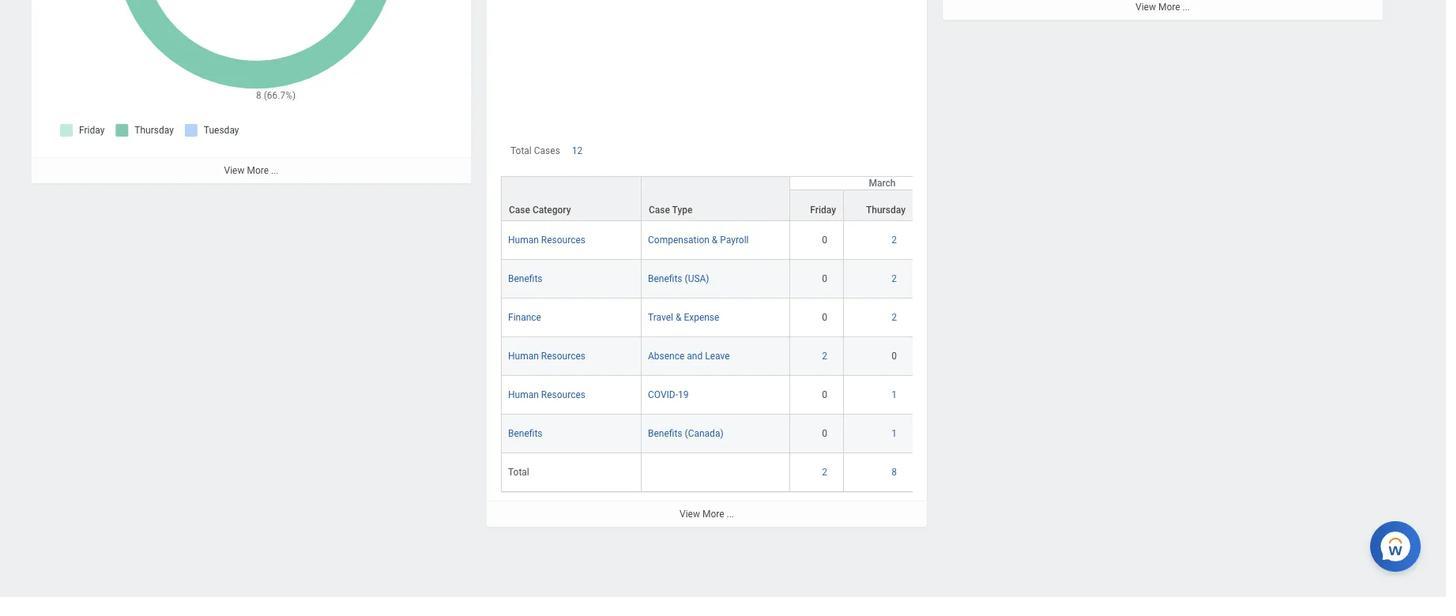 Task type: vqa. For each thing, say whether or not it's contained in the screenshot.
Employee related to Employee (Voluntary)
no



Task type: locate. For each thing, give the bounding box(es) containing it.
human resources for 2
[[508, 386, 586, 397]]

1 1 from the top
[[892, 425, 897, 436]]

human resources down 'finance'
[[508, 386, 586, 397]]

1 vertical spatial more
[[247, 165, 269, 176]]

1 horizontal spatial &
[[712, 270, 718, 281]]

case left 'type'
[[649, 240, 670, 251]]

0 horizontal spatial view more ... link
[[32, 157, 471, 184]]

view
[[1136, 2, 1157, 13], [224, 165, 245, 176]]

0 vertical spatial &
[[712, 270, 718, 281]]

1 horizontal spatial more
[[1159, 2, 1181, 13]]

more
[[1159, 2, 1181, 13], [247, 165, 269, 176]]

and
[[687, 386, 703, 397]]

row containing finance
[[501, 334, 1022, 373]]

0 for "row" containing finance's 2 button
[[822, 347, 828, 358]]

0 vertical spatial human resources
[[508, 270, 586, 281]]

1 horizontal spatial case
[[649, 240, 670, 251]]

view more ...
[[1136, 2, 1191, 13], [224, 165, 279, 176]]

row
[[501, 211, 1022, 257], [501, 225, 1022, 271], [501, 256, 1022, 295], [501, 295, 1022, 334], [501, 334, 1022, 373], [501, 373, 1022, 411], [501, 411, 1022, 450], [501, 450, 1022, 489], [501, 489, 1022, 528]]

1 vertical spatial 1
[[892, 464, 897, 475]]

1 horizontal spatial view more ...
[[1136, 2, 1191, 13]]

view inside case volume by weekday element
[[224, 165, 245, 176]]

3 human resources link from the top
[[508, 422, 586, 436]]

travel
[[648, 347, 674, 358]]

2 human resources from the top
[[508, 386, 586, 397]]

1 vertical spatial 1 button
[[892, 463, 900, 475]]

travel & expense link
[[648, 344, 720, 358]]

case category column header
[[501, 211, 642, 257]]

0 horizontal spatial case
[[509, 240, 531, 251]]

0 horizontal spatial view more ...
[[224, 165, 279, 176]]

absence and leave
[[648, 386, 730, 397]]

1 1 button from the top
[[892, 424, 900, 437]]

thursday button
[[844, 226, 913, 256]]

2 case from the left
[[649, 240, 670, 251]]

human down case category
[[508, 270, 539, 281]]

1 row from the top
[[501, 211, 1022, 257]]

0 vertical spatial 1 button
[[892, 424, 900, 437]]

0 vertical spatial more
[[1159, 2, 1181, 13]]

& left payroll
[[712, 270, 718, 281]]

1 button for second "row" from the bottom
[[892, 463, 900, 475]]

human resources link down 'finance'
[[508, 383, 586, 397]]

&
[[712, 270, 718, 281], [676, 347, 682, 358]]

benefits link
[[508, 305, 543, 320], [508, 460, 543, 475]]

friday button
[[791, 226, 844, 256]]

12
[[572, 180, 583, 191]]

1 vertical spatial ...
[[271, 165, 279, 176]]

0 horizontal spatial view
[[224, 165, 245, 176]]

0
[[822, 270, 828, 281], [822, 309, 828, 320], [822, 347, 828, 358], [892, 386, 897, 397], [822, 425, 828, 436], [822, 464, 828, 475]]

benefits up items selected list
[[508, 464, 543, 475]]

2 resources from the top
[[541, 386, 586, 397]]

more inside case volume by weekday element
[[247, 165, 269, 176]]

view for leftmost view more ... "link"
[[224, 165, 245, 176]]

2 1 button from the top
[[892, 463, 900, 475]]

row containing march
[[501, 211, 1022, 257]]

2
[[892, 270, 897, 281], [892, 309, 897, 320], [892, 347, 897, 358], [822, 386, 828, 397]]

view more ... link
[[943, 0, 1384, 20], [32, 157, 471, 184]]

2 row from the top
[[501, 225, 1022, 271]]

1 button
[[892, 424, 900, 437], [892, 463, 900, 475]]

1 vertical spatial human resources
[[508, 386, 586, 397]]

human resources link for 2
[[508, 383, 586, 397]]

0 vertical spatial view more ...
[[1136, 2, 1191, 13]]

1 case from the left
[[509, 240, 531, 251]]

1 vertical spatial human resources link
[[508, 383, 586, 397]]

human for 2
[[508, 386, 539, 397]]

1
[[892, 425, 897, 436], [892, 464, 897, 475]]

2 button
[[892, 269, 900, 282], [892, 308, 900, 320], [892, 347, 900, 359], [822, 385, 830, 398]]

human
[[508, 270, 539, 281], [508, 386, 539, 397], [508, 425, 539, 436]]

benefits link up finance "link"
[[508, 305, 543, 320]]

expense
[[684, 347, 720, 358]]

benefits
[[508, 309, 543, 320], [648, 309, 683, 320], [508, 464, 543, 475]]

1 vertical spatial view more ...
[[224, 165, 279, 176]]

0 vertical spatial benefits link
[[508, 305, 543, 320]]

0 vertical spatial human resources link
[[508, 267, 586, 281]]

0 vertical spatial human
[[508, 270, 539, 281]]

0 vertical spatial resources
[[541, 270, 586, 281]]

3 human resources from the top
[[508, 425, 586, 436]]

1 human from the top
[[508, 270, 539, 281]]

march
[[869, 213, 896, 224]]

... inside case volume by weekday element
[[271, 165, 279, 176]]

travel & expense
[[648, 347, 720, 358]]

0 for 1 button corresponding to third "row" from the bottom
[[822, 425, 828, 436]]

5 row from the top
[[501, 334, 1022, 373]]

2 vertical spatial human
[[508, 425, 539, 436]]

3 row from the top
[[501, 256, 1022, 295]]

human resources link down category
[[508, 267, 586, 281]]

3 human from the top
[[508, 425, 539, 436]]

0 vertical spatial ...
[[1183, 2, 1191, 13]]

human resources link up items selected list
[[508, 422, 586, 436]]

0 for 2 button corresponding to seventh "row" from the bottom of the cases by month and weekday element
[[822, 270, 828, 281]]

benefits up finance "link"
[[508, 309, 543, 320]]

benefits left (usa) at the bottom left of the page
[[648, 309, 683, 320]]

0 button
[[822, 269, 830, 282], [822, 308, 830, 320], [822, 347, 830, 359], [892, 385, 900, 398], [822, 424, 830, 437], [822, 463, 830, 475]]

2 human resources link from the top
[[508, 383, 586, 397]]

2 for "row" containing finance's 2 button
[[892, 347, 897, 358]]

cell
[[642, 450, 791, 489], [791, 489, 844, 528], [844, 489, 914, 528]]

0 for second "row" from the bottom's 1 button
[[822, 464, 828, 475]]

2 1 from the top
[[892, 464, 897, 475]]

human up total element
[[508, 425, 539, 436]]

1 horizontal spatial view more ... link
[[943, 0, 1384, 20]]

cases by month and weekday element
[[487, 0, 1022, 562]]

2 vertical spatial resources
[[541, 425, 586, 436]]

case
[[509, 240, 531, 251], [649, 240, 670, 251]]

1 vertical spatial view
[[224, 165, 245, 176]]

human resources down category
[[508, 270, 586, 281]]

1 vertical spatial resources
[[541, 386, 586, 397]]

human down 'finance'
[[508, 386, 539, 397]]

2 vertical spatial human resources link
[[508, 422, 586, 436]]

case type column header
[[642, 211, 791, 257]]

0 horizontal spatial &
[[676, 347, 682, 358]]

row containing friday
[[501, 225, 1022, 271]]

2 vertical spatial human resources
[[508, 425, 586, 436]]

1 vertical spatial &
[[676, 347, 682, 358]]

resources for 2
[[541, 386, 586, 397]]

1 human resources from the top
[[508, 270, 586, 281]]

0 vertical spatial 1
[[892, 425, 897, 436]]

absence
[[648, 386, 685, 397]]

0 horizontal spatial ...
[[271, 165, 279, 176]]

case for case category
[[509, 240, 531, 251]]

covid-19 link
[[648, 422, 689, 436]]

2 for 2 button corresponding to seventh "row" from the bottom of the cases by month and weekday element
[[892, 270, 897, 281]]

resources
[[541, 270, 586, 281], [541, 386, 586, 397], [541, 425, 586, 436]]

human resources link
[[508, 267, 586, 281], [508, 383, 586, 397], [508, 422, 586, 436]]

1 vertical spatial view more ... link
[[32, 157, 471, 184]]

3 resources from the top
[[541, 425, 586, 436]]

human resources up items selected list
[[508, 425, 586, 436]]

0 horizontal spatial more
[[247, 165, 269, 176]]

case left category
[[509, 240, 531, 251]]

1 horizontal spatial view
[[1136, 2, 1157, 13]]

& right travel
[[676, 347, 682, 358]]

human resources
[[508, 270, 586, 281], [508, 386, 586, 397], [508, 425, 586, 436]]

& for travel
[[676, 347, 682, 358]]

view for view more ... "link" to the top
[[1136, 2, 1157, 13]]

finance
[[508, 347, 542, 358]]

case type
[[649, 240, 693, 251]]

19
[[678, 425, 689, 436]]

2 for 2 button associated with sixth "row" from the bottom
[[892, 309, 897, 320]]

1 vertical spatial human
[[508, 386, 539, 397]]

benefits link up items selected list
[[508, 460, 543, 475]]

2 human from the top
[[508, 386, 539, 397]]

...
[[1183, 2, 1191, 13], [271, 165, 279, 176]]

thursday column header
[[844, 225, 914, 271]]

items selected list
[[508, 499, 555, 513]]

1 vertical spatial benefits link
[[508, 460, 543, 475]]

0 vertical spatial view
[[1136, 2, 1157, 13]]

case category button
[[502, 212, 641, 256]]



Task type: describe. For each thing, give the bounding box(es) containing it.
& for compensation
[[712, 270, 718, 281]]

2 benefits link from the top
[[508, 460, 543, 475]]

1 horizontal spatial ...
[[1183, 2, 1191, 13]]

covid-
[[648, 425, 678, 436]]

human resources link for 0
[[508, 422, 586, 436]]

6 row from the top
[[501, 373, 1022, 411]]

absence and leave link
[[648, 383, 730, 397]]

more for leftmost view more ... "link"
[[247, 165, 269, 176]]

thursday
[[867, 240, 906, 251]]

benefits (usa)
[[648, 309, 710, 320]]

0 vertical spatial view more ... link
[[943, 0, 1384, 20]]

1 human resources link from the top
[[508, 267, 586, 281]]

compensation & payroll link
[[648, 267, 749, 281]]

type
[[673, 240, 693, 251]]

friday
[[811, 240, 837, 251]]

benefits inside 'link'
[[648, 309, 683, 320]]

compensation
[[648, 270, 710, 281]]

covid-19
[[648, 425, 689, 436]]

2 button for seventh "row" from the bottom of the cases by month and weekday element
[[892, 269, 900, 282]]

case type button
[[642, 212, 790, 256]]

leave
[[705, 386, 730, 397]]

march button
[[791, 212, 975, 225]]

resources for 0
[[541, 425, 586, 436]]

9 row from the top
[[501, 489, 1022, 528]]

payroll
[[721, 270, 749, 281]]

case volume by weekday element
[[32, 0, 471, 184]]

total list item
[[508, 499, 555, 513]]

8 row from the top
[[501, 450, 1022, 489]]

more for view more ... "link" to the top
[[1159, 2, 1181, 13]]

human for 0
[[508, 425, 539, 436]]

4 row from the top
[[501, 295, 1022, 334]]

friday column header
[[791, 225, 844, 271]]

2 button for "row" containing finance
[[892, 347, 900, 359]]

case category
[[509, 240, 571, 251]]

12 button
[[572, 180, 585, 192]]

1 resources from the top
[[541, 270, 586, 281]]

finance link
[[508, 344, 542, 358]]

benefits (usa) link
[[648, 305, 710, 320]]

total cases
[[511, 180, 560, 191]]

1 for second "row" from the bottom
[[892, 464, 897, 475]]

case for case type
[[649, 240, 670, 251]]

1 benefits link from the top
[[508, 305, 543, 320]]

1 for third "row" from the bottom
[[892, 425, 897, 436]]

view more ... inside case volume by weekday element
[[224, 165, 279, 176]]

1 button for third "row" from the bottom
[[892, 424, 900, 437]]

compensation & payroll
[[648, 270, 749, 281]]

(usa)
[[685, 309, 710, 320]]

7 row from the top
[[501, 411, 1022, 450]]

2 button for sixth "row" from the bottom
[[892, 308, 900, 320]]

human resources for 0
[[508, 425, 586, 436]]

total
[[511, 180, 532, 191]]

total element
[[508, 499, 530, 513]]

category
[[533, 240, 571, 251]]

cases
[[534, 180, 560, 191]]

0 for 2 button associated with sixth "row" from the bottom
[[822, 309, 828, 320]]



